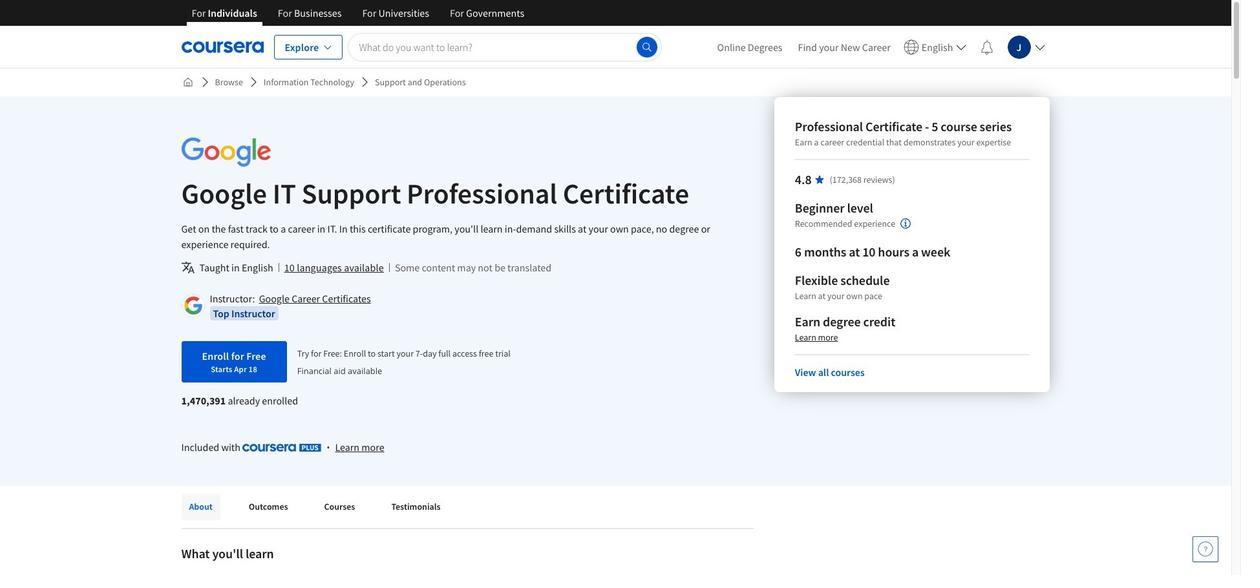 Task type: vqa. For each thing, say whether or not it's contained in the screenshot.
Home Image
yes



Task type: locate. For each thing, give the bounding box(es) containing it.
learn more about degree credit element
[[795, 331, 838, 344]]

help center image
[[1198, 542, 1214, 557]]

None search field
[[348, 33, 662, 61]]

banner navigation
[[181, 0, 535, 36]]

coursera plus image
[[243, 444, 322, 452]]

What do you want to learn? text field
[[348, 33, 662, 61]]



Task type: describe. For each thing, give the bounding box(es) containing it.
google career certificates image
[[183, 296, 203, 316]]

home image
[[183, 77, 193, 87]]

coursera image
[[181, 37, 264, 57]]

google image
[[181, 138, 271, 167]]

information about difficulty level pre-requisites. image
[[901, 219, 911, 229]]



